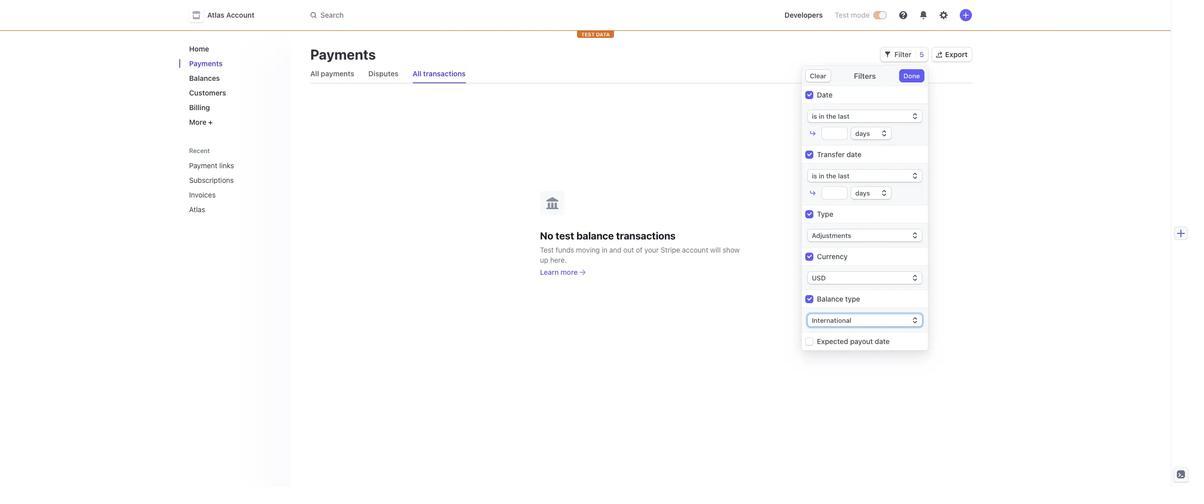 Task type: describe. For each thing, give the bounding box(es) containing it.
all payments
[[310, 69, 355, 78]]

clear button
[[806, 70, 831, 82]]

test for test funds moving in and out of your stripe account will show up here.
[[540, 245, 554, 254]]

home
[[189, 44, 209, 53]]

test for test mode
[[835, 11, 850, 19]]

done button
[[900, 70, 925, 82]]

help image
[[900, 11, 908, 19]]

payments inside core navigation links element
[[189, 59, 223, 68]]

type
[[846, 295, 861, 303]]

no test balance transactions
[[540, 230, 676, 241]]

export
[[946, 50, 968, 59]]

test
[[556, 230, 575, 241]]

test funds moving in and out of your stripe account will show up here.
[[540, 245, 740, 264]]

settings image
[[940, 11, 948, 19]]

date
[[818, 90, 833, 99]]

balances
[[189, 74, 220, 82]]

expected
[[818, 337, 849, 346]]

test mode
[[835, 11, 870, 19]]

invoices link
[[185, 186, 268, 203]]

1 vertical spatial date
[[875, 337, 890, 346]]

no
[[540, 230, 554, 241]]

more +
[[189, 118, 213, 126]]

account
[[226, 11, 255, 19]]

learn
[[540, 268, 559, 276]]

show
[[723, 245, 740, 254]]

billing
[[189, 103, 210, 112]]

payment links
[[189, 161, 234, 170]]

payment links link
[[185, 157, 268, 174]]

of
[[636, 245, 643, 254]]

recent navigation links element
[[179, 147, 290, 218]]

more
[[189, 118, 207, 126]]

learn more link
[[540, 267, 586, 277]]

5
[[920, 50, 925, 59]]

test data
[[582, 31, 610, 37]]

payment
[[189, 161, 218, 170]]

all transactions link
[[409, 67, 470, 81]]

invoices
[[189, 190, 216, 199]]

filters
[[855, 71, 877, 80]]

atlas for atlas
[[189, 205, 205, 214]]

balances link
[[185, 70, 282, 86]]

payout
[[851, 337, 874, 346]]

your
[[645, 245, 659, 254]]

transfer date
[[818, 150, 862, 159]]

links
[[219, 161, 234, 170]]

billing link
[[185, 99, 282, 116]]

type
[[818, 210, 834, 218]]

payments link
[[185, 55, 282, 72]]

0 vertical spatial transactions
[[423, 69, 466, 78]]

disputes
[[369, 69, 399, 78]]

atlas for atlas account
[[207, 11, 225, 19]]

search
[[321, 11, 344, 19]]

all transactions
[[413, 69, 466, 78]]



Task type: locate. For each thing, give the bounding box(es) containing it.
test left mode
[[835, 11, 850, 19]]

all right disputes
[[413, 69, 422, 78]]

mode
[[851, 11, 870, 19]]

None number field
[[823, 127, 848, 139], [823, 187, 848, 199], [823, 127, 848, 139], [823, 187, 848, 199]]

payments
[[321, 69, 355, 78]]

customers link
[[185, 84, 282, 101]]

clear
[[810, 72, 827, 80]]

up
[[540, 255, 549, 264]]

payments up payments
[[310, 46, 376, 63]]

1 horizontal spatial all
[[413, 69, 422, 78]]

1 horizontal spatial test
[[835, 11, 850, 19]]

0 horizontal spatial all
[[310, 69, 319, 78]]

funds
[[556, 245, 575, 254]]

developers
[[785, 11, 823, 19]]

filter
[[895, 50, 912, 59]]

balance
[[818, 295, 844, 303]]

1 vertical spatial transactions
[[617, 230, 676, 241]]

recent element
[[179, 157, 290, 218]]

svg image
[[885, 52, 891, 58]]

date
[[847, 150, 862, 159], [875, 337, 890, 346]]

all payments link
[[306, 67, 359, 81]]

and
[[610, 245, 622, 254]]

0 horizontal spatial transactions
[[423, 69, 466, 78]]

in
[[602, 245, 608, 254]]

0 horizontal spatial date
[[847, 150, 862, 159]]

1 vertical spatial test
[[540, 245, 554, 254]]

atlas
[[207, 11, 225, 19], [189, 205, 205, 214]]

payments up balances
[[189, 59, 223, 68]]

date right transfer
[[847, 150, 862, 159]]

disputes link
[[365, 67, 403, 81]]

data
[[596, 31, 610, 37]]

test
[[835, 11, 850, 19], [540, 245, 554, 254]]

1 horizontal spatial date
[[875, 337, 890, 346]]

account
[[683, 245, 709, 254]]

0 vertical spatial test
[[835, 11, 850, 19]]

out
[[624, 245, 634, 254]]

2 all from the left
[[413, 69, 422, 78]]

1 horizontal spatial transactions
[[617, 230, 676, 241]]

learn more
[[540, 268, 578, 276]]

subscriptions link
[[185, 172, 268, 188]]

atlas account button
[[189, 8, 265, 22]]

tab list containing all payments
[[306, 65, 972, 83]]

test
[[582, 31, 595, 37]]

moving
[[576, 245, 600, 254]]

1 vertical spatial atlas
[[189, 205, 205, 214]]

payments
[[310, 46, 376, 63], [189, 59, 223, 68]]

developers link
[[781, 7, 827, 23]]

atlas down invoices
[[189, 205, 205, 214]]

transactions
[[423, 69, 466, 78], [617, 230, 676, 241]]

currency
[[818, 252, 848, 261]]

home link
[[185, 40, 282, 57]]

1 horizontal spatial atlas
[[207, 11, 225, 19]]

recent
[[189, 147, 210, 155]]

stripe
[[661, 245, 681, 254]]

0 horizontal spatial test
[[540, 245, 554, 254]]

core navigation links element
[[185, 40, 282, 130]]

test inside test funds moving in and out of your stripe account will show up here.
[[540, 245, 554, 254]]

Search search field
[[304, 6, 589, 25]]

all for all transactions
[[413, 69, 422, 78]]

customers
[[189, 88, 226, 97]]

transfer
[[818, 150, 845, 159]]

atlas account
[[207, 11, 255, 19]]

test up up
[[540, 245, 554, 254]]

Search text field
[[304, 6, 589, 25]]

expected payout date
[[818, 337, 890, 346]]

atlas link
[[185, 201, 268, 218]]

all for all payments
[[310, 69, 319, 78]]

balance
[[577, 230, 614, 241]]

tab list
[[306, 65, 972, 83]]

more
[[561, 268, 578, 276]]

done
[[904, 72, 921, 80]]

0 vertical spatial date
[[847, 150, 862, 159]]

atlas inside 'link'
[[189, 205, 205, 214]]

+
[[208, 118, 213, 126]]

date right the payout
[[875, 337, 890, 346]]

all
[[310, 69, 319, 78], [413, 69, 422, 78]]

atlas inside button
[[207, 11, 225, 19]]

1 horizontal spatial payments
[[310, 46, 376, 63]]

atlas left account
[[207, 11, 225, 19]]

here.
[[551, 255, 567, 264]]

0 horizontal spatial atlas
[[189, 205, 205, 214]]

will
[[711, 245, 721, 254]]

balance type
[[818, 295, 861, 303]]

0 horizontal spatial payments
[[189, 59, 223, 68]]

export button
[[933, 47, 972, 62]]

subscriptions
[[189, 176, 234, 184]]

0 vertical spatial atlas
[[207, 11, 225, 19]]

all left payments
[[310, 69, 319, 78]]

1 all from the left
[[310, 69, 319, 78]]



Task type: vqa. For each thing, say whether or not it's contained in the screenshot.
the core navigation links ELEMENT
yes



